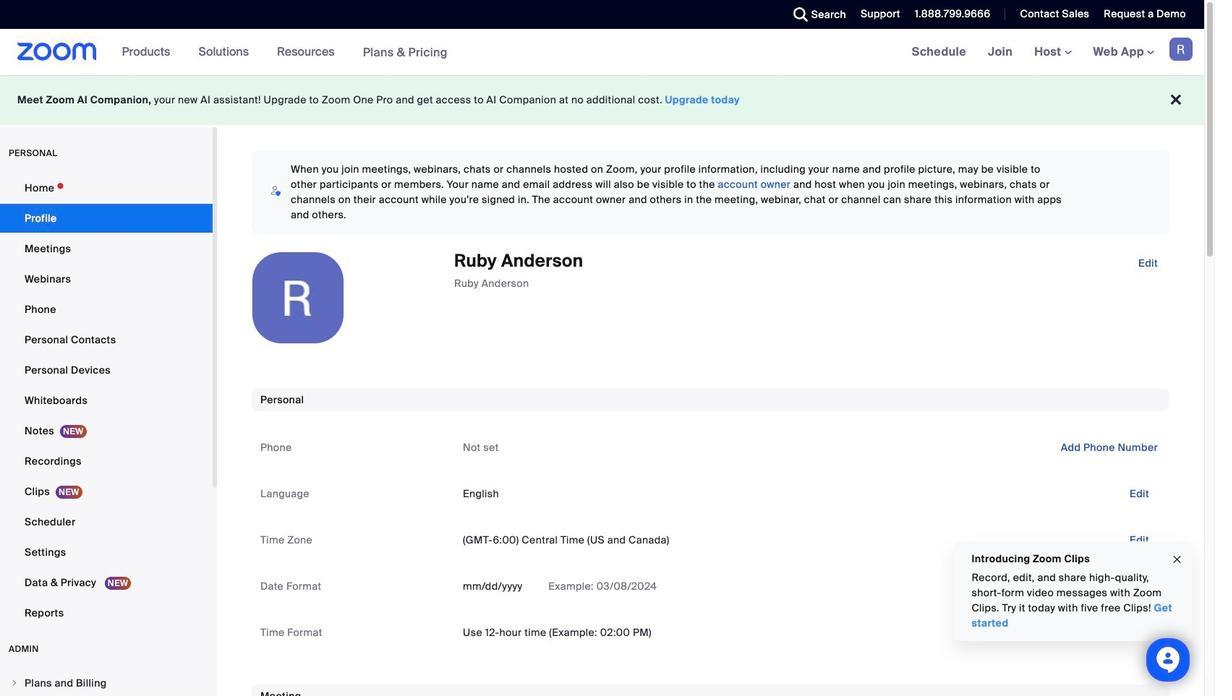 Task type: describe. For each thing, give the bounding box(es) containing it.
user photo image
[[252, 252, 344, 344]]

personal menu menu
[[0, 174, 213, 629]]

close image
[[1172, 552, 1183, 568]]

profile picture image
[[1170, 38, 1193, 61]]

right image
[[10, 679, 19, 688]]

edit user photo image
[[286, 291, 310, 305]]



Task type: vqa. For each thing, say whether or not it's contained in the screenshot.
Meetings 'navigation'
yes



Task type: locate. For each thing, give the bounding box(es) containing it.
meetings navigation
[[901, 29, 1204, 76]]

banner
[[0, 29, 1204, 76]]

product information navigation
[[111, 29, 459, 76]]

zoom logo image
[[17, 43, 97, 61]]

footer
[[0, 75, 1204, 125]]

menu item
[[0, 670, 213, 697]]



